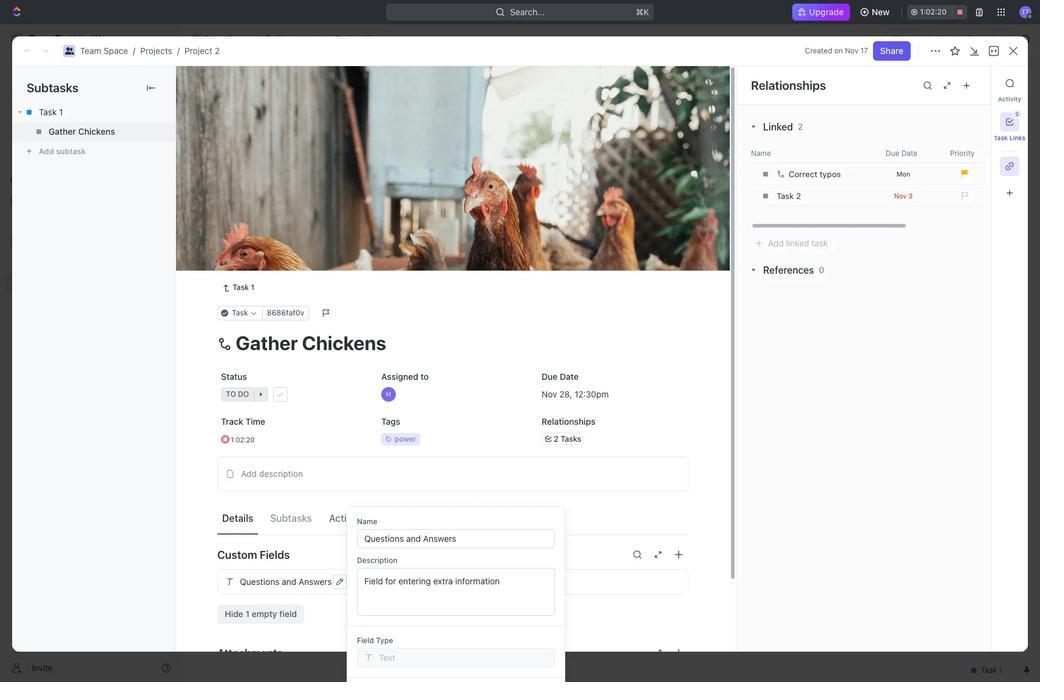 Task type: describe. For each thing, give the bounding box(es) containing it.
1:02:20
[[920, 7, 947, 16]]

1 horizontal spatial team space link
[[189, 32, 255, 46]]

track
[[221, 417, 243, 427]]

status
[[221, 372, 247, 382]]

items
[[360, 513, 385, 524]]

0 horizontal spatial project 2 link
[[185, 46, 220, 56]]

attachments button
[[217, 639, 689, 668]]

questions
[[240, 577, 279, 587]]

upgrade link
[[792, 4, 850, 21]]

2 vertical spatial task 1
[[233, 283, 254, 292]]

questions and answers
[[240, 577, 332, 587]]

field
[[279, 609, 297, 619]]

8686faf0v button
[[262, 306, 309, 321]]

add description
[[241, 469, 303, 479]]

0 horizontal spatial projects link
[[140, 46, 172, 56]]

add down automations button in the top of the page
[[952, 78, 968, 88]]

activity
[[998, 95, 1021, 103]]

user group image for the rightmost team space link
[[193, 36, 201, 42]]

0 horizontal spatial projects
[[140, 46, 172, 56]]

type
[[376, 636, 393, 645]]

calendar
[[310, 112, 346, 122]]

automations
[[936, 33, 987, 44]]

linked
[[763, 121, 793, 132]]

team for team space / projects / project 2
[[80, 46, 101, 56]]

inbox link
[[5, 80, 176, 99]]

automations button
[[930, 30, 993, 48]]

1 vertical spatial share
[[880, 46, 903, 56]]

upgrade
[[809, 7, 844, 17]]

1 button for 2
[[273, 231, 290, 243]]

add inside button
[[241, 469, 257, 479]]

17
[[861, 46, 868, 55]]

assignees
[[506, 142, 542, 151]]

tags
[[381, 417, 400, 427]]

task sidebar content section
[[736, 66, 1040, 652]]

assignees button
[[491, 140, 547, 154]]

to do
[[225, 287, 248, 296]]

1 vertical spatial task 1
[[245, 211, 269, 221]]

add task for add task button to the right
[[952, 78, 989, 88]]

0 vertical spatial share
[[894, 33, 917, 44]]

nov
[[845, 46, 859, 55]]

1 button for 1
[[272, 210, 289, 222]]

assigned to
[[381, 372, 429, 382]]

1 vertical spatial project 2
[[211, 72, 283, 92]]

progress
[[235, 171, 274, 180]]

and
[[282, 577, 296, 587]]

in
[[225, 171, 233, 180]]

1 vertical spatial to
[[421, 372, 429, 382]]

home link
[[5, 59, 176, 78]]

0 vertical spatial task 1
[[39, 107, 63, 117]]

1 vertical spatial task 1 link
[[217, 281, 259, 295]]

‎task 2
[[777, 191, 801, 201]]

action
[[329, 513, 358, 524]]

invite
[[32, 663, 53, 673]]

attachments
[[217, 647, 283, 660]]

tasks
[[561, 434, 581, 444]]

search...
[[510, 7, 545, 17]]

2 vertical spatial project
[[211, 72, 265, 92]]

Select... text field
[[379, 649, 548, 667]]

favorites button
[[5, 174, 47, 188]]

created
[[805, 46, 832, 55]]

links
[[1010, 134, 1026, 141]]

inbox
[[29, 84, 50, 94]]

dashboards
[[29, 125, 76, 135]]

custom fields button
[[217, 541, 689, 570]]

typos
[[820, 169, 841, 179]]

0 vertical spatial project
[[335, 33, 364, 44]]

empty
[[252, 609, 277, 619]]

hide button
[[625, 140, 651, 154]]

subtasks button
[[265, 507, 317, 529]]

gantt
[[412, 112, 435, 122]]

Search tasks... text field
[[889, 138, 1010, 156]]

new button
[[855, 2, 897, 22]]

2 inside linked 2
[[798, 121, 803, 132]]

hide 1 empty field
[[225, 609, 297, 619]]

custom fields
[[217, 549, 290, 561]]

add task for bottommost add task button
[[245, 253, 281, 263]]

assigned
[[381, 372, 418, 382]]

subtasks inside subtasks button
[[270, 513, 312, 524]]

2 horizontal spatial add task button
[[945, 73, 996, 93]]

1 horizontal spatial add task
[[326, 171, 358, 180]]

references
[[763, 265, 814, 276]]

chickens
[[78, 126, 115, 137]]

calendar link
[[307, 109, 346, 126]]

table link
[[366, 109, 390, 126]]

references 0
[[763, 265, 824, 276]]

on
[[834, 46, 843, 55]]

⌘k
[[636, 7, 649, 17]]

correct typos
[[789, 169, 841, 179]]

board link
[[224, 109, 250, 126]]

action items
[[329, 513, 385, 524]]

track time
[[221, 417, 265, 427]]

docs
[[29, 104, 49, 115]]

gather
[[49, 126, 76, 137]]

tree inside sidebar navigation
[[5, 211, 176, 375]]

linked 2
[[763, 121, 803, 132]]

add description button
[[222, 465, 684, 484]]

share button down new
[[887, 29, 924, 49]]

2 vertical spatial add task button
[[239, 251, 285, 266]]

‎task 2 link
[[774, 186, 870, 206]]



Task type: locate. For each thing, give the bounding box(es) containing it.
time
[[246, 417, 265, 427]]

subtasks down home
[[27, 81, 78, 95]]

team for team space
[[204, 33, 225, 44]]

1 horizontal spatial name
[[751, 148, 771, 158]]

hide
[[630, 142, 646, 151], [225, 609, 243, 619]]

user group image
[[193, 36, 201, 42], [65, 47, 74, 55], [12, 238, 22, 245]]

hide inside button
[[630, 142, 646, 151]]

user group image inside tree
[[12, 238, 22, 245]]

in progress
[[225, 171, 274, 180]]

1 vertical spatial project
[[185, 46, 212, 56]]

None text field
[[364, 530, 548, 548]]

0 vertical spatial projects
[[277, 33, 309, 44]]

task 1 up task 2
[[245, 211, 269, 221]]

2 horizontal spatial user group image
[[193, 36, 201, 42]]

add task down task 2
[[245, 253, 281, 263]]

1 inside custom fields element
[[245, 609, 249, 619]]

details button
[[217, 507, 258, 529]]

task 1
[[39, 107, 63, 117], [245, 211, 269, 221], [233, 283, 254, 292]]

task sidebar navigation tab list
[[994, 73, 1026, 203]]

relationships
[[751, 78, 826, 92], [542, 417, 596, 427]]

0 vertical spatial add task button
[[945, 73, 996, 93]]

1 horizontal spatial project 2 link
[[320, 32, 374, 46]]

name down "linked"
[[751, 148, 771, 158]]

answers
[[299, 577, 332, 587]]

1 vertical spatial subtasks
[[270, 513, 312, 524]]

0 horizontal spatial space
[[104, 46, 128, 56]]

0 vertical spatial space
[[227, 33, 252, 44]]

1 horizontal spatial to
[[421, 372, 429, 382]]

‎task
[[777, 191, 794, 201]]

fields
[[260, 549, 290, 561]]

hide for hide
[[630, 142, 646, 151]]

user group image inside team space link
[[193, 36, 201, 42]]

team space / projects / project 2
[[80, 46, 220, 56]]

1 horizontal spatial relationships
[[751, 78, 826, 92]]

0 vertical spatial add task
[[952, 78, 989, 88]]

team space
[[204, 33, 252, 44]]

1 vertical spatial hide
[[225, 609, 243, 619]]

add left description
[[241, 469, 257, 479]]

do
[[237, 287, 248, 296]]

gather chickens
[[49, 126, 115, 137]]

share down new button
[[894, 33, 917, 44]]

0 vertical spatial team
[[204, 33, 225, 44]]

team
[[204, 33, 225, 44], [80, 46, 101, 56]]

0 vertical spatial user group image
[[193, 36, 201, 42]]

0 vertical spatial task 1 link
[[12, 103, 175, 122]]

description
[[259, 469, 303, 479]]

2 inside button
[[1016, 111, 1019, 117]]

1 vertical spatial 1 button
[[273, 231, 290, 243]]

2 tasks
[[554, 434, 581, 444]]

team space link
[[189, 32, 255, 46], [80, 46, 128, 56]]

user group image for tree inside sidebar navigation
[[12, 238, 22, 245]]

0 horizontal spatial subtasks
[[27, 81, 78, 95]]

created on nov 17
[[805, 46, 868, 55]]

1 horizontal spatial add task button
[[312, 169, 363, 183]]

1 vertical spatial team
[[80, 46, 101, 56]]

0 horizontal spatial team space link
[[80, 46, 128, 56]]

0 vertical spatial 1 button
[[272, 210, 289, 222]]

list link
[[270, 109, 287, 126]]

1
[[59, 107, 63, 117], [265, 211, 269, 221], [283, 211, 287, 220], [285, 233, 288, 242], [251, 283, 254, 292], [245, 609, 249, 619]]

1 horizontal spatial hide
[[630, 142, 646, 151]]

gather chickens link
[[12, 122, 175, 141]]

field type
[[357, 636, 393, 645]]

0 horizontal spatial project 2
[[211, 72, 283, 92]]

space for team space
[[227, 33, 252, 44]]

0 vertical spatial to
[[225, 287, 235, 296]]

share
[[894, 33, 917, 44], [880, 46, 903, 56]]

spaces
[[10, 197, 35, 206]]

0 horizontal spatial add task
[[245, 253, 281, 263]]

/
[[257, 33, 260, 44], [315, 33, 317, 44], [133, 46, 135, 56], [177, 46, 180, 56]]

custom
[[217, 549, 257, 561]]

relationships inside the task sidebar content section
[[751, 78, 826, 92]]

correct typos link
[[774, 164, 870, 185]]

1 vertical spatial add task button
[[312, 169, 363, 183]]

0 vertical spatial relationships
[[751, 78, 826, 92]]

projects link
[[262, 32, 313, 46], [140, 46, 172, 56]]

docs link
[[5, 100, 176, 120]]

1 button right task 2
[[273, 231, 290, 243]]

name
[[751, 148, 771, 158], [357, 517, 377, 526]]

user group image left team space
[[193, 36, 201, 42]]

action items button
[[324, 507, 390, 529]]

1 vertical spatial add task
[[326, 171, 358, 180]]

task inside tab list
[[994, 134, 1008, 141]]

add task button down automations button in the top of the page
[[945, 73, 996, 93]]

task
[[971, 78, 989, 88], [39, 107, 57, 117], [994, 134, 1008, 141], [342, 171, 358, 180], [245, 211, 263, 221], [245, 232, 263, 243], [263, 253, 281, 263], [233, 283, 249, 292]]

task 1 link
[[12, 103, 175, 122], [217, 281, 259, 295]]

hide inside custom fields element
[[225, 609, 243, 619]]

project
[[335, 33, 364, 44], [185, 46, 212, 56], [211, 72, 265, 92]]

1:02:20 button
[[907, 5, 967, 19]]

table
[[368, 112, 390, 122]]

1 horizontal spatial subtasks
[[270, 513, 312, 524]]

subtasks
[[27, 81, 78, 95], [270, 513, 312, 524]]

1 horizontal spatial task 1 link
[[217, 281, 259, 295]]

add task button down "calendar" link
[[312, 169, 363, 183]]

user group image up home link
[[65, 47, 74, 55]]

relationships up linked 2
[[751, 78, 826, 92]]

0 vertical spatial project 2
[[335, 33, 371, 44]]

add down "calendar" link
[[326, 171, 340, 180]]

date
[[560, 372, 579, 382]]

1 horizontal spatial space
[[227, 33, 252, 44]]

due date
[[542, 372, 579, 382]]

0 horizontal spatial task 1 link
[[12, 103, 175, 122]]

due
[[542, 372, 558, 382]]

space for team space / projects / project 2
[[104, 46, 128, 56]]

add down task 2
[[245, 253, 260, 263]]

new
[[872, 7, 890, 17]]

add task
[[952, 78, 989, 88], [326, 171, 358, 180], [245, 253, 281, 263]]

1 horizontal spatial projects link
[[262, 32, 313, 46]]

0 horizontal spatial team
[[80, 46, 101, 56]]

task 1 link down task 2
[[217, 281, 259, 295]]

hide for hide 1 empty field
[[225, 609, 243, 619]]

1 vertical spatial space
[[104, 46, 128, 56]]

0 horizontal spatial add task button
[[239, 251, 285, 266]]

0 horizontal spatial relationships
[[542, 417, 596, 427]]

to
[[225, 287, 235, 296], [421, 372, 429, 382]]

2 button
[[1000, 111, 1021, 132]]

name inside the task sidebar content section
[[751, 148, 771, 158]]

team inside team space link
[[204, 33, 225, 44]]

0 vertical spatial name
[[751, 148, 771, 158]]

tree
[[5, 211, 176, 375]]

task 1 link up chickens
[[12, 103, 175, 122]]

8686faf0v
[[267, 309, 304, 318]]

Edit task name text field
[[217, 332, 689, 355]]

board
[[226, 112, 250, 122]]

task 1 down task 2
[[233, 283, 254, 292]]

relationships up "2 tasks"
[[542, 417, 596, 427]]

list
[[273, 112, 287, 122]]

1 vertical spatial projects
[[140, 46, 172, 56]]

dashboards link
[[5, 121, 176, 140]]

1 vertical spatial user group image
[[65, 47, 74, 55]]

0 horizontal spatial hide
[[225, 609, 243, 619]]

task links
[[994, 134, 1026, 141]]

user group image down spaces
[[12, 238, 22, 245]]

gantt link
[[410, 109, 435, 126]]

add task down automations button in the top of the page
[[952, 78, 989, 88]]

1 horizontal spatial user group image
[[65, 47, 74, 55]]

subtasks up "fields"
[[270, 513, 312, 524]]

projects
[[277, 33, 309, 44], [140, 46, 172, 56]]

share button right 17
[[873, 41, 911, 61]]

to left do
[[225, 287, 235, 296]]

None text field
[[364, 576, 548, 607]]

0 horizontal spatial user group image
[[12, 238, 22, 245]]

1 vertical spatial name
[[357, 517, 377, 526]]

custom fields element
[[217, 570, 689, 624]]

task 2
[[245, 232, 271, 243]]

field
[[357, 636, 374, 645]]

name up "description"
[[357, 517, 377, 526]]

add task button down task 2
[[239, 251, 285, 266]]

0 horizontal spatial name
[[357, 517, 377, 526]]

1 horizontal spatial project 2
[[335, 33, 371, 44]]

sidebar navigation
[[0, 24, 182, 682]]

1 button
[[272, 210, 289, 222], [273, 231, 290, 243]]

2 horizontal spatial add task
[[952, 78, 989, 88]]

1 vertical spatial relationships
[[542, 417, 596, 427]]

project 2
[[335, 33, 371, 44], [211, 72, 283, 92]]

description
[[357, 556, 398, 565]]

1 horizontal spatial team
[[204, 33, 225, 44]]

0
[[819, 265, 824, 275]]

0 vertical spatial hide
[[630, 142, 646, 151]]

share right 17
[[880, 46, 903, 56]]

0 horizontal spatial to
[[225, 287, 235, 296]]

add task down calendar in the left top of the page
[[326, 171, 358, 180]]

home
[[29, 63, 52, 73]]

1 button down 'progress'
[[272, 210, 289, 222]]

project 2 link
[[320, 32, 374, 46], [185, 46, 220, 56]]

task 1 up "dashboards"
[[39, 107, 63, 117]]

to right assigned
[[421, 372, 429, 382]]

2 vertical spatial user group image
[[12, 238, 22, 245]]

0 vertical spatial subtasks
[[27, 81, 78, 95]]

favorites
[[10, 176, 42, 185]]

1 horizontal spatial projects
[[277, 33, 309, 44]]

2 vertical spatial add task
[[245, 253, 281, 263]]



Task type: vqa. For each thing, say whether or not it's contained in the screenshot.
user group icon within the Sidebar 'navigation'
yes



